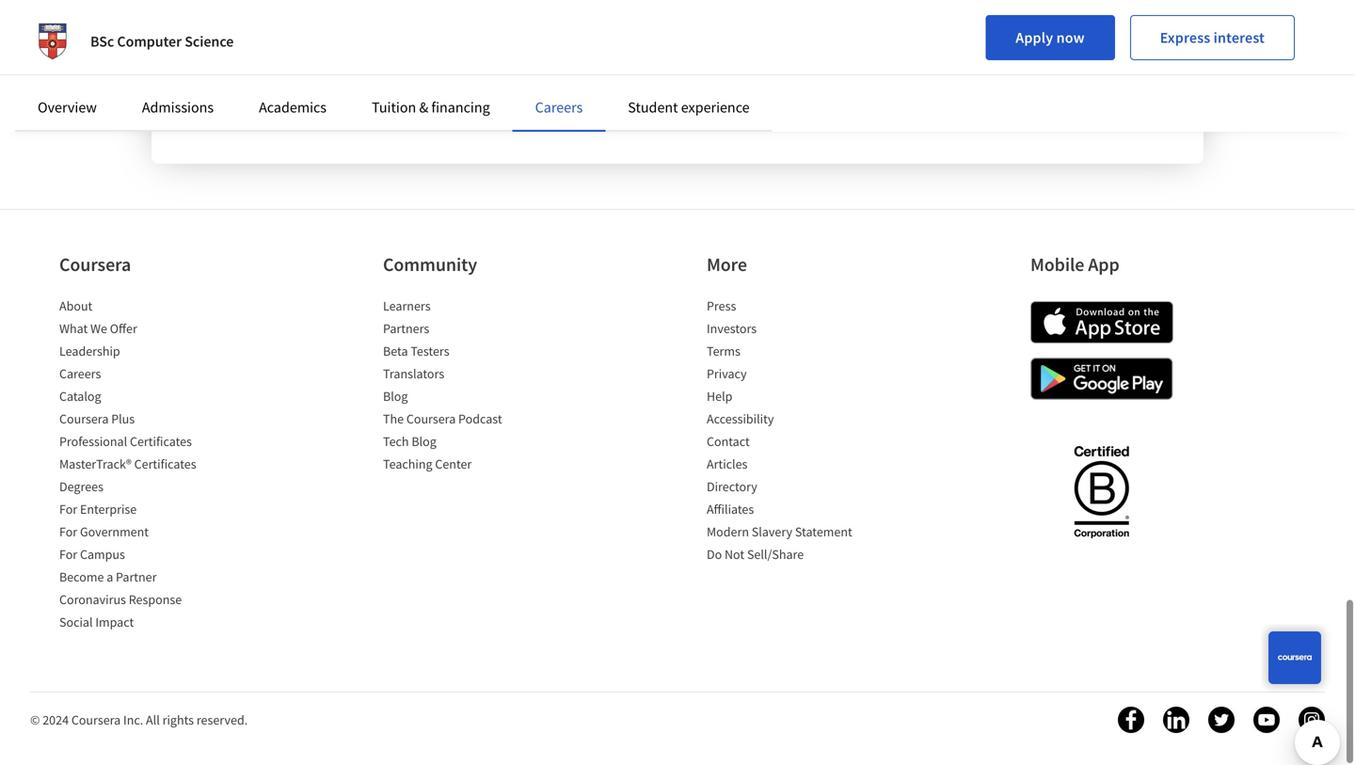 Task type: vqa. For each thing, say whether or not it's contained in the screenshot.
able
no



Task type: locate. For each thing, give the bounding box(es) containing it.
certificates up mastertrack® certificates link
[[130, 433, 192, 450]]

1 horizontal spatial apply
[[1016, 28, 1054, 47]]

translators link
[[383, 365, 444, 382]]

blog up the
[[383, 388, 408, 405]]

2024 right ©
[[43, 711, 69, 728]]

for up become
[[59, 546, 77, 563]]

careers link right april in the left of the page
[[535, 98, 583, 117]]

the
[[383, 410, 404, 427]]

careers up catalog
[[59, 365, 101, 382]]

podcast
[[458, 410, 502, 427]]

coursera down catalog
[[59, 410, 109, 427]]

0 vertical spatial for
[[59, 501, 77, 518]]

1 vertical spatial careers link
[[59, 365, 101, 382]]

do
[[707, 546, 722, 563]]

bsc computer science
[[90, 32, 234, 51]]

0 horizontal spatial list
[[59, 296, 219, 635]]

contact
[[707, 433, 750, 450]]

11
[[280, 113, 295, 132]]

1 horizontal spatial careers
[[535, 98, 583, 117]]

about link
[[59, 297, 93, 314]]

experience
[[681, 98, 750, 117]]

1 horizontal spatial list
[[383, 296, 543, 477]]

coursera inside 'about what we offer leadership careers catalog coursera plus professional certificates mastertrack® certificates degrees for enterprise for government for campus become a partner coronavirus response social impact'
[[59, 410, 109, 427]]

teaching
[[383, 455, 433, 472]]

list for coursera
[[59, 296, 219, 635]]

student experience
[[628, 98, 750, 117]]

professional
[[59, 433, 127, 450]]

list containing learners
[[383, 296, 543, 477]]

science
[[185, 32, 234, 51]]

in
[[427, 113, 439, 132]]

for down degrees link
[[59, 501, 77, 518]]

testers
[[411, 342, 450, 359]]

what
[[59, 320, 88, 337]]

do not sell/share link
[[707, 546, 804, 563]]

tech blog link
[[383, 433, 437, 450]]

contact link
[[707, 433, 750, 450]]

2024
[[498, 113, 528, 132], [43, 711, 69, 728]]

for up the "for campus" link
[[59, 523, 77, 540]]

0 vertical spatial careers
[[535, 98, 583, 117]]

0 vertical spatial careers link
[[535, 98, 583, 117]]

0 vertical spatial blog
[[383, 388, 408, 405]]

to
[[298, 113, 311, 132]]

professional certificates link
[[59, 433, 192, 450]]

1 vertical spatial for
[[59, 523, 77, 540]]

university of london logo image
[[30, 19, 75, 64]]

list
[[59, 296, 219, 635], [383, 296, 543, 477], [707, 296, 867, 567]]

coursera twitter image
[[1209, 707, 1235, 733]]

coursera
[[59, 253, 131, 276], [59, 410, 109, 427], [406, 410, 456, 427], [71, 711, 121, 728]]

2 list from the left
[[383, 296, 543, 477]]

1 vertical spatial 2024
[[43, 711, 69, 728]]

social
[[59, 614, 93, 631]]

center
[[435, 455, 472, 472]]

tuition & financing
[[372, 98, 490, 117]]

sell/share
[[747, 546, 804, 563]]

careers inside 'about what we offer leadership careers catalog coursera plus professional certificates mastertrack® certificates degrees for enterprise for government for campus become a partner coronavirus response social impact'
[[59, 365, 101, 382]]

offer
[[110, 320, 137, 337]]

0 horizontal spatial 2024
[[43, 711, 69, 728]]

0 horizontal spatial careers link
[[59, 365, 101, 382]]

a
[[107, 568, 113, 585]]

list for more
[[707, 296, 867, 567]]

more
[[707, 253, 747, 276]]

translators
[[383, 365, 444, 382]]

careers link up catalog
[[59, 365, 101, 382]]

we
[[90, 320, 107, 337]]

3 list from the left
[[707, 296, 867, 567]]

1 list from the left
[[59, 296, 219, 635]]

2024 right april in the left of the page
[[498, 113, 528, 132]]

inc.
[[123, 711, 143, 728]]

blog up teaching center link
[[412, 433, 437, 450]]

coursera up tech blog link
[[406, 410, 456, 427]]

accessibility link
[[707, 410, 774, 427]]

©
[[30, 711, 40, 728]]

0 vertical spatial 2024
[[498, 113, 528, 132]]

coursera youtube image
[[1254, 707, 1280, 733]]

interest
[[1214, 28, 1265, 47]]

not
[[725, 546, 745, 563]]

1 vertical spatial blog
[[412, 433, 437, 450]]

2 horizontal spatial list
[[707, 296, 867, 567]]

april
[[466, 113, 495, 132]]

list containing about
[[59, 296, 219, 635]]

list containing press
[[707, 296, 867, 567]]

download on the app store image
[[1031, 301, 1174, 343]]

are
[[285, 86, 310, 110]]

certificates down professional certificates link
[[134, 455, 196, 472]]

careers right april in the left of the page
[[535, 98, 583, 117]]

reserved.
[[197, 711, 248, 728]]

1 vertical spatial apply
[[182, 113, 217, 132]]

1 vertical spatial certificates
[[134, 455, 196, 472]]

apply left by
[[182, 113, 217, 132]]

0 vertical spatial apply
[[1016, 28, 1054, 47]]

impact
[[95, 614, 134, 631]]

certificates
[[130, 433, 192, 450], [134, 455, 196, 472]]

1 horizontal spatial careers link
[[535, 98, 583, 117]]

coursera plus link
[[59, 410, 135, 427]]

© 2024 coursera inc. all rights reserved.
[[30, 711, 248, 728]]

the
[[442, 113, 463, 132]]

app
[[1088, 253, 1120, 276]]

government
[[80, 523, 149, 540]]

beta testers link
[[383, 342, 450, 359]]

for
[[59, 501, 77, 518], [59, 523, 77, 540], [59, 546, 77, 563]]

coursera up 'about' 'link'
[[59, 253, 131, 276]]

student
[[628, 98, 678, 117]]

for enterprise link
[[59, 501, 137, 518]]

careers link
[[535, 98, 583, 117], [59, 365, 101, 382]]

open!
[[314, 86, 361, 110]]

apply left now
[[1016, 28, 1054, 47]]

academics link
[[259, 98, 327, 117]]

1 horizontal spatial 2024
[[498, 113, 528, 132]]

logo of certified b corporation image
[[1063, 435, 1140, 548]]

partners
[[383, 320, 429, 337]]

0 horizontal spatial apply
[[182, 113, 217, 132]]

1 horizontal spatial blog
[[412, 433, 437, 450]]

0 horizontal spatial careers
[[59, 365, 101, 382]]

directory
[[707, 478, 758, 495]]

slavery
[[752, 523, 793, 540]]

2 vertical spatial for
[[59, 546, 77, 563]]

1 vertical spatial careers
[[59, 365, 101, 382]]

learners
[[383, 297, 431, 314]]



Task type: describe. For each thing, give the bounding box(es) containing it.
directory link
[[707, 478, 758, 495]]

about what we offer leadership careers catalog coursera plus professional certificates mastertrack® certificates degrees for enterprise for government for campus become a partner coronavirus response social impact
[[59, 297, 196, 631]]

modern slavery statement link
[[707, 523, 853, 540]]

become a partner link
[[59, 568, 157, 585]]

learners partners beta testers translators blog the coursera podcast tech blog teaching center
[[383, 297, 502, 472]]

bsc
[[90, 32, 114, 51]]

2024 inside applications are open! apply by march 11 to secure your place in the april 2024 cohort.
[[498, 113, 528, 132]]

express interest button
[[1130, 15, 1295, 60]]

academics
[[259, 98, 327, 117]]

privacy
[[707, 365, 747, 382]]

computer
[[117, 32, 182, 51]]

blog link
[[383, 388, 408, 405]]

all
[[146, 711, 160, 728]]

for government link
[[59, 523, 149, 540]]

mastertrack®
[[59, 455, 132, 472]]

about
[[59, 297, 93, 314]]

statement
[[795, 523, 853, 540]]

press link
[[707, 297, 736, 314]]

2 for from the top
[[59, 523, 77, 540]]

investors
[[707, 320, 757, 337]]

affiliates
[[707, 501, 754, 518]]

help
[[707, 388, 733, 405]]

accessibility
[[707, 410, 774, 427]]

rights
[[162, 711, 194, 728]]

mastertrack® certificates link
[[59, 455, 196, 472]]

articles
[[707, 455, 748, 472]]

apply now
[[1016, 28, 1085, 47]]

by
[[220, 113, 236, 132]]

student experience link
[[628, 98, 750, 117]]

0 horizontal spatial blog
[[383, 388, 408, 405]]

affiliates link
[[707, 501, 754, 518]]

degrees link
[[59, 478, 103, 495]]

financing
[[431, 98, 490, 117]]

help link
[[707, 388, 733, 405]]

catalog
[[59, 388, 101, 405]]

the coursera podcast link
[[383, 410, 502, 427]]

investors link
[[707, 320, 757, 337]]

cohort.
[[531, 113, 577, 132]]

coursera linkedin image
[[1163, 707, 1190, 733]]

enterprise
[[80, 501, 137, 518]]

0 vertical spatial certificates
[[130, 433, 192, 450]]

teaching center link
[[383, 455, 472, 472]]

applications are open! apply by march 11 to secure your place in the april 2024 cohort.
[[182, 86, 577, 132]]

beta
[[383, 342, 408, 359]]

1 for from the top
[[59, 501, 77, 518]]

social impact link
[[59, 614, 134, 631]]

response
[[129, 591, 182, 608]]

coursera facebook image
[[1118, 707, 1145, 733]]

tuition & financing link
[[372, 98, 490, 117]]

your
[[359, 113, 387, 132]]

modern
[[707, 523, 749, 540]]

secure
[[314, 113, 356, 132]]

tuition
[[372, 98, 416, 117]]

apply inside applications are open! apply by march 11 to secure your place in the april 2024 cohort.
[[182, 113, 217, 132]]

overview
[[38, 98, 97, 117]]

leadership link
[[59, 342, 120, 359]]

learners link
[[383, 297, 431, 314]]

place
[[390, 113, 424, 132]]

terms link
[[707, 342, 741, 359]]

become
[[59, 568, 104, 585]]

tech
[[383, 433, 409, 450]]

get it on google play image
[[1031, 358, 1174, 400]]

mobile
[[1031, 253, 1085, 276]]

leadership
[[59, 342, 120, 359]]

coursera instagram image
[[1299, 707, 1325, 733]]

overview link
[[38, 98, 97, 117]]

what we offer link
[[59, 320, 137, 337]]

express
[[1160, 28, 1211, 47]]

3 for from the top
[[59, 546, 77, 563]]

coursera left inc.
[[71, 711, 121, 728]]

press
[[707, 297, 736, 314]]

coronavirus response link
[[59, 591, 182, 608]]

terms
[[707, 342, 741, 359]]

coursera inside learners partners beta testers translators blog the coursera podcast tech blog teaching center
[[406, 410, 456, 427]]

articles link
[[707, 455, 748, 472]]

applications
[[182, 86, 281, 110]]

coronavirus
[[59, 591, 126, 608]]

apply now button
[[986, 15, 1115, 60]]

march
[[239, 113, 277, 132]]

list for community
[[383, 296, 543, 477]]

partner
[[116, 568, 157, 585]]

apply inside 'button'
[[1016, 28, 1054, 47]]

admissions
[[142, 98, 214, 117]]

plus
[[111, 410, 135, 427]]



